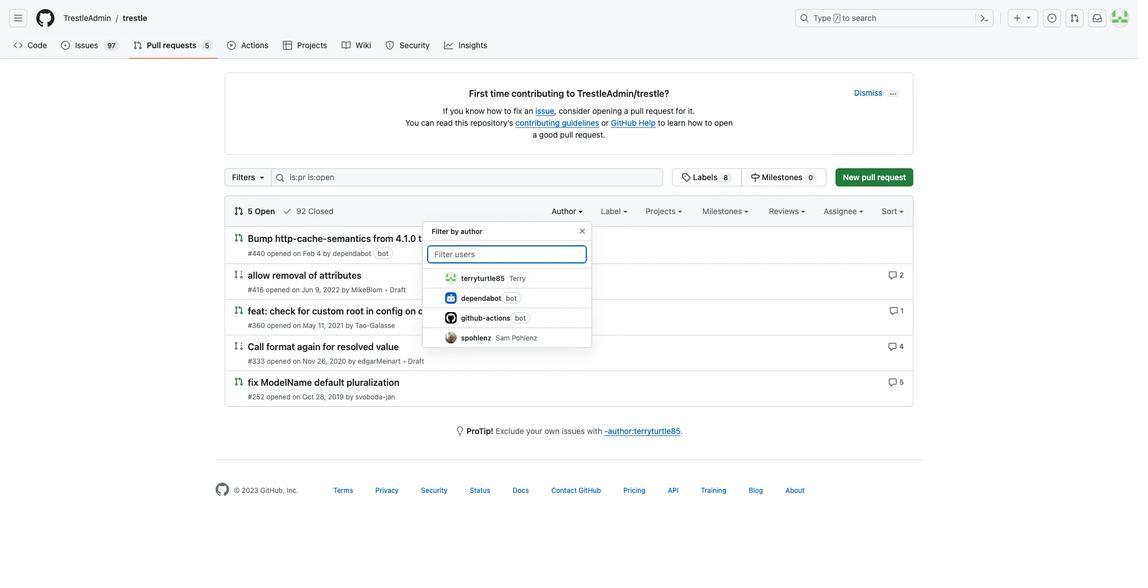 Task type: locate. For each thing, give the bounding box(es) containing it.
0 horizontal spatial /
[[116, 13, 118, 23]]

by right feb
[[323, 249, 331, 257]]

0 horizontal spatial for
[[298, 306, 310, 317]]

None search field
[[225, 168, 827, 186]]

4.1.0
[[396, 233, 416, 244]]

for up may
[[298, 306, 310, 317]]

0 vertical spatial •
[[385, 286, 388, 294]]

1 horizontal spatial git pull request image
[[234, 207, 243, 216]]

pull
[[631, 106, 644, 115], [560, 130, 573, 139], [862, 173, 876, 182]]

opened down format
[[267, 357, 291, 365]]

labels 8
[[691, 173, 728, 182]]

2 vertical spatial for
[[323, 342, 335, 352]]

open pull request image down draft pull request image
[[234, 377, 243, 386]]

0 vertical spatial request
[[646, 106, 674, 115]]

projects link
[[278, 37, 333, 54]]

to left search
[[843, 13, 850, 23]]

actions
[[241, 41, 269, 50]]

1 open pull request element from the top
[[234, 233, 243, 242]]

1 vertical spatial git pull request image
[[133, 41, 142, 50]]

comment image for feat: check for custom root in config on dashboard index
[[890, 307, 899, 316]]

2 vertical spatial pull
[[862, 173, 876, 182]]

milestones right milestone image
[[762, 173, 803, 182]]

1 vertical spatial dependabot
[[461, 294, 502, 302]]

call
[[248, 342, 264, 352]]

1 horizontal spatial 4
[[900, 342, 904, 350]]

0 vertical spatial milestones
[[762, 173, 803, 182]]

/ inside type / to search
[[835, 15, 839, 23]]

dependencies link
[[464, 233, 519, 244]]

by inside "feat: check for custom root in config on dashboard index #360             opened on may 11, 2021 by tao-galasse"
[[346, 321, 354, 329]]

©
[[234, 486, 240, 494]]

•
[[385, 286, 388, 294], [403, 357, 406, 365]]

/ right type on the right
[[835, 15, 839, 23]]

sort
[[882, 206, 898, 216]]

projects right label popup button
[[646, 206, 678, 216]]

0 horizontal spatial git pull request image
[[133, 41, 142, 50]]

to down time
[[504, 106, 512, 115]]

triangle down image
[[258, 173, 267, 182]]

5 left open
[[248, 206, 253, 216]]

0 vertical spatial draft pull request element
[[234, 270, 243, 279]]

0 vertical spatial how
[[487, 106, 502, 115]]

1 horizontal spatial projects
[[646, 206, 678, 216]]

issue
[[536, 106, 555, 115]]

security right the shield image
[[400, 41, 430, 50]]

1 vertical spatial comment image
[[890, 307, 899, 316]]

#416
[[248, 286, 264, 294]]

3 open pull request element from the top
[[234, 377, 243, 386]]

2019
[[328, 393, 344, 401]]

for left it.
[[676, 106, 686, 115]]

closed
[[308, 206, 334, 216]]

to left 4.1.1
[[419, 233, 427, 244]]

projects right table icon
[[297, 41, 327, 50]]

• inside allow removal of attributes #416             opened on jun 9, 2022 by mikeblom • draft
[[385, 286, 388, 294]]

4 right feb
[[317, 249, 321, 257]]

5 left "play" image
[[205, 41, 209, 49]]

a up github help "link"
[[624, 106, 629, 115]]

draft inside call format again for resolved value #333             opened on nov 26, 2020 by edgarmeinart • draft
[[408, 357, 424, 365]]

0 vertical spatial git pull request image
[[1071, 14, 1080, 23]]

dependabot
[[333, 249, 372, 257], [461, 294, 502, 302]]

1 horizontal spatial for
[[323, 342, 335, 352]]

pull down contributing guidelines 'link'
[[560, 130, 573, 139]]

for
[[676, 106, 686, 115], [298, 306, 310, 317], [323, 342, 335, 352]]

0 vertical spatial projects
[[297, 41, 327, 50]]

security link
[[381, 37, 435, 54], [421, 486, 448, 494]]

on inside allow removal of attributes #416             opened on jun 9, 2022 by mikeblom • draft
[[292, 286, 300, 294]]

plus image
[[1013, 14, 1023, 23]]

issue opened image
[[1048, 14, 1057, 23]]

draft pull request element for allow removal of attributes
[[234, 270, 243, 279]]

inc.
[[287, 486, 298, 494]]

pull up github help "link"
[[631, 106, 644, 115]]

0 vertical spatial draft link
[[390, 286, 406, 294]]

dependabot down semantics
[[333, 249, 372, 257]]

draft inside allow removal of attributes #416             opened on jun 9, 2022 by mikeblom • draft
[[390, 286, 406, 294]]

comment image inside 2 link
[[889, 271, 898, 280]]

2 vertical spatial git pull request image
[[234, 207, 243, 216]]

request up sort
[[878, 173, 907, 182]]

index
[[467, 306, 490, 317]]

request up help at the right top of page
[[646, 106, 674, 115]]

fix modelname default pluralization link
[[248, 377, 400, 388]]

by right 2020
[[348, 357, 356, 365]]

1 vertical spatial draft
[[408, 357, 424, 365]]

0 horizontal spatial 4
[[317, 249, 321, 257]]

dismiss ...
[[855, 88, 897, 97]]

on left nov
[[293, 357, 301, 365]]

1 vertical spatial projects
[[646, 206, 678, 216]]

1 horizontal spatial •
[[403, 357, 406, 365]]

milestones inside popup button
[[703, 206, 745, 216]]

bot up 'pohlenz'
[[515, 314, 526, 322]]

comment image inside '1' link
[[890, 307, 899, 316]]

issue element
[[673, 168, 827, 186]]

fix inside "fix modelname default pluralization #252             opened on oct 28, 2019 by svoboda-jan"
[[248, 377, 259, 388]]

opening
[[593, 106, 622, 115]]

comment image down comment icon
[[889, 378, 898, 387]]

opened inside allow removal of attributes #416             opened on jun 9, 2022 by mikeblom • draft
[[266, 286, 290, 294]]

a down you can read this repository's contributing guidelines or github help
[[533, 130, 537, 139]]

1 vertical spatial draft link
[[408, 357, 424, 365]]

1 draft pull request element from the top
[[234, 270, 243, 279]]

open pull request element down draft pull request image
[[234, 377, 243, 386]]

security link left 'status'
[[421, 486, 448, 494]]

pull right new
[[862, 173, 876, 182]]

api link
[[668, 486, 679, 494]]

2 vertical spatial comment image
[[889, 378, 898, 387]]

4 link
[[889, 341, 904, 351]]

github-actions bot
[[461, 314, 526, 322]]

comment image left 1
[[890, 307, 899, 316]]

0 vertical spatial comment image
[[889, 271, 898, 280]]

how inside to learn how to open a good pull request.
[[688, 118, 703, 127]]

1 vertical spatial 4
[[900, 342, 904, 350]]

5
[[205, 41, 209, 49], [248, 206, 253, 216], [900, 378, 904, 386]]

by
[[451, 227, 459, 235], [323, 249, 331, 257], [342, 286, 350, 294], [346, 321, 354, 329], [348, 357, 356, 365], [346, 393, 354, 401]]

0 horizontal spatial •
[[385, 286, 388, 294]]

-author:terryturtle85 link
[[605, 426, 681, 436]]

/ inside 'trestleadmin / trestle'
[[116, 13, 118, 23]]

draft link right edgarmeinart link
[[408, 357, 424, 365]]

or
[[602, 118, 609, 127]]

http-
[[275, 233, 297, 244]]

2 draft pull request element from the top
[[234, 341, 243, 351]]

4 right comment icon
[[900, 342, 904, 350]]

milestones down 8
[[703, 206, 745, 216]]

table image
[[283, 41, 292, 50]]

bump
[[248, 233, 273, 244]]

2 horizontal spatial pull
[[862, 173, 876, 182]]

type
[[814, 13, 832, 23]]

homepage image left ©
[[216, 483, 229, 497]]

1 vertical spatial pull
[[560, 130, 573, 139]]

2 open pull request image from the top
[[234, 377, 243, 386]]

1 vertical spatial open pull request image
[[234, 377, 243, 386]]

by inside call format again for resolved value #333             opened on nov 26, 2020 by edgarmeinart • draft
[[348, 357, 356, 365]]

opened down removal
[[266, 286, 290, 294]]

1 vertical spatial for
[[298, 306, 310, 317]]

2 horizontal spatial git pull request image
[[1071, 14, 1080, 23]]

draft pull request image
[[234, 270, 243, 279]]

open pull request element left bump
[[234, 233, 243, 242]]

1 horizontal spatial request
[[878, 173, 907, 182]]

comment image
[[889, 271, 898, 280], [890, 307, 899, 316], [889, 378, 898, 387]]

pohlenz
[[512, 334, 538, 342]]

github right or on the right top of page
[[611, 118, 637, 127]]

1 horizontal spatial draft
[[408, 357, 424, 365]]

by left tao-
[[346, 321, 354, 329]]

protip!
[[467, 426, 494, 436]]

/
[[116, 13, 118, 23], [835, 15, 839, 23]]

on left jun
[[292, 286, 300, 294]]

0 horizontal spatial request
[[646, 106, 674, 115]]

requests
[[163, 41, 197, 50]]

draft link up "config"
[[390, 286, 406, 294]]

filters button
[[225, 168, 272, 186]]

1 horizontal spatial homepage image
[[216, 483, 229, 497]]

exclude
[[496, 426, 524, 436]]

bot down from
[[378, 249, 389, 257]]

menu
[[422, 217, 592, 357]]

custom
[[312, 306, 344, 317]]

0 horizontal spatial 5
[[205, 41, 209, 49]]

you can read this repository's contributing guidelines or github help
[[406, 118, 656, 127]]

0 horizontal spatial fix
[[248, 377, 259, 388]]

1 vertical spatial open pull request element
[[234, 306, 243, 315]]

Filter users text field
[[427, 245, 587, 264]]

check image
[[283, 207, 292, 216]]

0 vertical spatial for
[[676, 106, 686, 115]]

1 horizontal spatial draft link
[[408, 357, 424, 365]]

of
[[309, 270, 317, 281]]

contributing down issue
[[516, 118, 560, 127]]

0 vertical spatial open pull request image
[[234, 306, 243, 315]]

milestones inside issue element
[[762, 173, 803, 182]]

2 open pull request element from the top
[[234, 306, 243, 315]]

by right 2022
[[342, 286, 350, 294]]

jun
[[302, 286, 313, 294]]

#360
[[248, 321, 265, 329]]

• inside call format again for resolved value #333             opened on nov 26, 2020 by edgarmeinart • draft
[[403, 357, 406, 365]]

5 down 4 link
[[900, 378, 904, 386]]

draft up "config"
[[390, 286, 406, 294]]

contact
[[552, 486, 577, 494]]

spohlenz
[[461, 334, 492, 342]]

graph image
[[444, 41, 453, 50]]

@spohlenz image
[[445, 332, 457, 343]]

if
[[443, 106, 448, 115]]

1 open pull request image from the top
[[234, 306, 243, 315]]

0 vertical spatial pull
[[631, 106, 644, 115]]

git pull request image left 5 open
[[234, 207, 243, 216]]

command palette image
[[981, 14, 990, 23]]

on left 'oct'
[[293, 393, 301, 401]]

dismiss
[[855, 88, 883, 97]]

1 vertical spatial a
[[533, 130, 537, 139]]

0 vertical spatial github
[[611, 118, 637, 127]]

1 vertical spatial request
[[878, 173, 907, 182]]

0 horizontal spatial draft link
[[390, 286, 406, 294]]

fix up #252
[[248, 377, 259, 388]]

0 horizontal spatial homepage image
[[36, 9, 54, 27]]

default
[[314, 377, 345, 388]]

contact github
[[552, 486, 601, 494]]

@terryturtle85 image
[[445, 273, 457, 284]]

comment image left 2
[[889, 271, 898, 280]]

open pull request image for fix modelname default pluralization
[[234, 377, 243, 386]]

homepage image up code
[[36, 9, 54, 27]]

draft pull request element left allow
[[234, 270, 243, 279]]

2 horizontal spatial 5
[[900, 378, 904, 386]]

github
[[611, 118, 637, 127], [579, 486, 601, 494]]

1 horizontal spatial dependabot
[[461, 294, 502, 302]]

open pull request element left feat:
[[234, 306, 243, 315]]

1 vertical spatial fix
[[248, 377, 259, 388]]

1 horizontal spatial /
[[835, 15, 839, 23]]

1 vertical spatial milestones
[[703, 206, 745, 216]]

0 vertical spatial dependabot
[[333, 249, 372, 257]]

you
[[450, 106, 463, 115]]

0 horizontal spatial draft
[[390, 286, 406, 294]]

0 horizontal spatial how
[[487, 106, 502, 115]]

by right 2019
[[346, 393, 354, 401]]

@github actions image
[[445, 312, 457, 324]]

homepage image
[[36, 9, 54, 27], [216, 483, 229, 497]]

github right "contact" on the bottom of page
[[579, 486, 601, 494]]

0 horizontal spatial pull
[[560, 130, 573, 139]]

sam
[[496, 334, 510, 342]]

for up 26,
[[323, 342, 335, 352]]

0 vertical spatial 5
[[205, 41, 209, 49]]

draft pull request element left call
[[234, 341, 243, 351]]

list
[[59, 9, 789, 27]]

opened down modelname
[[267, 393, 291, 401]]

open pull request image left feat:
[[234, 306, 243, 315]]

git pull request image
[[1071, 14, 1080, 23], [133, 41, 142, 50], [234, 207, 243, 216]]

draft link for allow removal of attributes
[[390, 286, 406, 294]]

a inside to learn how to open a good pull request.
[[533, 130, 537, 139]]

trestleadmin link
[[59, 9, 116, 27]]

contributing up issue link
[[512, 88, 564, 99]]

reviews
[[769, 206, 801, 216]]

a
[[624, 106, 629, 115], [533, 130, 537, 139]]

to learn how to open a good pull request.
[[533, 118, 733, 139]]

svoboda-
[[356, 393, 386, 401]]

1 horizontal spatial a
[[624, 106, 629, 115]]

1 vertical spatial 5
[[248, 206, 253, 216]]

play image
[[227, 41, 236, 50]]

security left 'status'
[[421, 486, 448, 494]]

• right mikeblom link
[[385, 286, 388, 294]]

• right edgarmeinart
[[403, 357, 406, 365]]

privacy link
[[376, 486, 399, 494]]

/ left trestle
[[116, 13, 118, 23]]

1 horizontal spatial how
[[688, 118, 703, 127]]

0 horizontal spatial github
[[579, 486, 601, 494]]

1 vertical spatial •
[[403, 357, 406, 365]]

1 horizontal spatial pull
[[631, 106, 644, 115]]

by right filter
[[451, 227, 459, 235]]

docs
[[513, 486, 529, 494]]

draft pull request element for call format again for resolved value
[[234, 341, 243, 351]]

0 vertical spatial draft
[[390, 286, 406, 294]]

1 vertical spatial homepage image
[[216, 483, 229, 497]]

value
[[376, 342, 399, 352]]

label
[[601, 206, 623, 216]]

fix left 'an'
[[514, 106, 523, 115]]

git pull request image left pull
[[133, 41, 142, 50]]

2 vertical spatial open pull request element
[[234, 377, 243, 386]]

draft pull request element
[[234, 270, 243, 279], [234, 341, 243, 351]]

open pull request element
[[234, 233, 243, 242], [234, 306, 243, 315], [234, 377, 243, 386]]

0 horizontal spatial milestones
[[703, 206, 745, 216]]

consider
[[559, 106, 591, 115]]

#252
[[248, 393, 265, 401]]

0 vertical spatial fix
[[514, 106, 523, 115]]

assignee
[[824, 206, 860, 216]]

0 horizontal spatial a
[[533, 130, 537, 139]]

1 horizontal spatial milestones
[[762, 173, 803, 182]]

book image
[[342, 41, 351, 50]]

git pull request image right issue opened icon
[[1071, 14, 1080, 23]]

how up repository's at the left top of page
[[487, 106, 502, 115]]

bot down terry
[[506, 294, 517, 302]]

open pull request image
[[234, 306, 243, 315], [234, 377, 243, 386]]

guidelines
[[562, 118, 600, 127]]

wiki link
[[337, 37, 376, 54]]

for inside call format again for resolved value #333             opened on nov 26, 2020 by edgarmeinart • draft
[[323, 342, 335, 352]]

how down it.
[[688, 118, 703, 127]]

dependabot up index
[[461, 294, 502, 302]]

by inside "fix modelname default pluralization #252             opened on oct 28, 2019 by svoboda-jan"
[[346, 393, 354, 401]]

search image
[[276, 173, 285, 183]]

security link left graph icon
[[381, 37, 435, 54]]

issue opened image
[[61, 41, 70, 50]]

pluralization
[[347, 377, 400, 388]]

mikeblom
[[351, 286, 383, 294]]

root
[[346, 306, 364, 317]]

1 vertical spatial how
[[688, 118, 703, 127]]

1 vertical spatial draft pull request element
[[234, 341, 243, 351]]

draft right edgarmeinart link
[[408, 357, 424, 365]]

opened down the check
[[267, 321, 291, 329]]

new pull request link
[[836, 168, 914, 186]]

0 vertical spatial open pull request element
[[234, 233, 243, 242]]

dashboard
[[418, 306, 464, 317]]



Task type: describe. For each thing, give the bounding box(es) containing it.
github,
[[260, 486, 285, 494]]

2 horizontal spatial for
[[676, 106, 686, 115]]

2 link
[[889, 270, 904, 280]]

time
[[491, 88, 510, 99]]

attributes
[[320, 270, 362, 281]]

to up if you know how to fix an issue ,           consider opening a pull request for it.
[[567, 88, 575, 99]]

0 horizontal spatial dependabot
[[333, 249, 372, 257]]

1 horizontal spatial github
[[611, 118, 637, 127]]

2 vertical spatial 5
[[900, 378, 904, 386]]

git pull request image for issue opened icon
[[1071, 14, 1080, 23]]

none search field containing filters
[[225, 168, 827, 186]]

sort button
[[882, 205, 904, 217]]

good
[[539, 130, 558, 139]]

1 vertical spatial bot
[[506, 294, 517, 302]]

-
[[605, 426, 608, 436]]

18 / 18 checks ok image
[[451, 234, 460, 243]]

92 closed
[[294, 206, 334, 216]]

0 vertical spatial bot
[[378, 249, 389, 257]]

trestleadmin/trestle?
[[578, 88, 670, 99]]

on left feb
[[293, 249, 301, 257]]

milestones for milestones 0
[[762, 173, 803, 182]]

5 open
[[246, 206, 275, 216]]

git pull request image for issue opened image
[[133, 41, 142, 50]]

open pull request element for bump http-cache-semantics from 4.1.0 to 4.1.1
[[234, 233, 243, 242]]

status
[[470, 486, 491, 494]]

code image
[[14, 41, 23, 50]]

/ for trestleadmin
[[116, 13, 118, 23]]

dependabot link
[[333, 249, 372, 257]]

request.
[[576, 130, 606, 139]]

0 vertical spatial security
[[400, 41, 430, 50]]

pull requests
[[147, 41, 197, 50]]

repository's
[[471, 118, 514, 127]]

again
[[297, 342, 321, 352]]

Search all issues text field
[[271, 168, 664, 186]]

feat:
[[248, 306, 268, 317]]

if you know how to fix an issue ,           consider opening a pull request for it.
[[443, 106, 695, 115]]

0 vertical spatial 4
[[317, 249, 321, 257]]

1 vertical spatial security
[[421, 486, 448, 494]]

blog link
[[749, 486, 764, 494]]

@dependabot image
[[445, 292, 457, 304]]

1 vertical spatial github
[[579, 486, 601, 494]]

92
[[297, 206, 306, 216]]

author:terryturtle85
[[608, 426, 681, 436]]

bump http-cache-semantics from 4.1.0 to 4.1.1 link
[[248, 233, 448, 244]]

tag image
[[682, 173, 691, 182]]

2022
[[323, 286, 340, 294]]

training
[[701, 486, 727, 494]]

cache-
[[297, 233, 327, 244]]

code
[[28, 41, 47, 50]]

new pull request
[[843, 173, 907, 182]]

on left may
[[293, 321, 301, 329]]

milestones for milestones
[[703, 206, 745, 216]]

draft pull request image
[[234, 342, 243, 351]]

blog
[[749, 486, 764, 494]]

author
[[461, 227, 483, 235]]

on right "config"
[[405, 306, 416, 317]]

semantics
[[327, 233, 371, 244]]

notifications image
[[1093, 14, 1102, 23]]

pricing
[[624, 486, 646, 494]]

check
[[270, 306, 296, 317]]

9,
[[315, 286, 321, 294]]

opened inside "fix modelname default pluralization #252             opened on oct 28, 2019 by svoboda-jan"
[[267, 393, 291, 401]]

1 horizontal spatial 5
[[248, 206, 253, 216]]

opened inside "feat: check for custom root in config on dashboard index #360             opened on may 11, 2021 by tao-galasse"
[[267, 321, 291, 329]]

may
[[303, 321, 316, 329]]

open pull request image
[[234, 233, 243, 242]]

opened down http- at the left of the page
[[267, 249, 291, 257]]

feat: check for custom root in config on dashboard index #360             opened on may 11, 2021 by tao-galasse
[[248, 306, 490, 329]]

contributing guidelines link
[[516, 118, 600, 127]]

0 vertical spatial homepage image
[[36, 9, 54, 27]]

0 vertical spatial security link
[[381, 37, 435, 54]]

Issues search field
[[271, 168, 664, 186]]

on inside "fix modelname default pluralization #252             opened on oct 28, 2019 by svoboda-jan"
[[293, 393, 301, 401]]

jan
[[386, 393, 395, 401]]

galasse
[[370, 321, 395, 329]]

milestone image
[[751, 173, 760, 182]]

modelname
[[261, 377, 312, 388]]

triangle down image
[[1025, 13, 1034, 22]]

2023
[[242, 486, 259, 494]]

comment image for allow removal of attributes
[[889, 271, 898, 280]]

filters
[[232, 173, 255, 182]]

comment image inside the 5 link
[[889, 378, 898, 387]]

type / to search
[[814, 13, 877, 23]]

5 link
[[889, 377, 904, 387]]

milestones 0
[[760, 173, 813, 182]]

new
[[843, 173, 860, 182]]

feb
[[303, 249, 315, 257]]

5 open link
[[234, 205, 275, 217]]

to right help at the right top of page
[[658, 118, 666, 127]]

oct
[[302, 393, 314, 401]]

git pull request image inside 5 open link
[[234, 207, 243, 216]]

0 horizontal spatial projects
[[297, 41, 327, 50]]

allow
[[248, 270, 270, 281]]

call format again for resolved value link
[[248, 342, 399, 352]]

an
[[525, 106, 534, 115]]

open pull request element for fix modelname default pluralization
[[234, 377, 243, 386]]

pull inside to learn how to open a good pull request.
[[560, 130, 573, 139]]

1 vertical spatial security link
[[421, 486, 448, 494]]

#440             opened on feb 4 by dependabot
[[248, 249, 372, 257]]

by inside allow removal of attributes #416             opened on jun 9, 2022 by mikeblom • draft
[[342, 286, 350, 294]]

shield image
[[385, 41, 394, 50]]

to left open in the right top of the page
[[705, 118, 713, 127]]

from
[[373, 233, 394, 244]]

labels
[[693, 173, 718, 182]]

terry
[[510, 274, 526, 282]]

#333
[[248, 357, 265, 365]]

light bulb image
[[456, 427, 465, 436]]

insights
[[459, 41, 488, 50]]

know
[[466, 106, 485, 115]]

opened inside call format again for resolved value #333             opened on nov 26, 2020 by edgarmeinart • draft
[[267, 357, 291, 365]]

search
[[852, 13, 877, 23]]

97
[[107, 41, 116, 49]]

privacy
[[376, 486, 399, 494]]

dependabot bot
[[461, 294, 517, 302]]

read
[[437, 118, 453, 127]]

#440
[[248, 249, 265, 257]]

for inside "feat: check for custom root in config on dashboard index #360             opened on may 11, 2021 by tao-galasse"
[[298, 306, 310, 317]]

dependencies
[[469, 234, 515, 242]]

list containing trestleadmin / trestle
[[59, 9, 789, 27]]

api
[[668, 486, 679, 494]]

projects inside "popup button"
[[646, 206, 678, 216]]

draft link for call format again for resolved value
[[408, 357, 424, 365]]

open
[[255, 206, 275, 216]]

open pull request element for feat: check for custom root in config on dashboard index
[[234, 306, 243, 315]]

config
[[376, 306, 403, 317]]

removal
[[272, 270, 306, 281]]

terryturtle85 terry
[[461, 274, 526, 282]]

2 vertical spatial bot
[[515, 314, 526, 322]]

pull
[[147, 41, 161, 50]]

tao-
[[355, 321, 370, 329]]

dependabot inside menu
[[461, 294, 502, 302]]

about link
[[786, 486, 805, 494]]

about
[[786, 486, 805, 494]]

pricing link
[[624, 486, 646, 494]]

© 2023 github, inc.
[[234, 486, 298, 494]]

first time contributing to trestleadmin/trestle?
[[469, 88, 670, 99]]

0 vertical spatial contributing
[[512, 88, 564, 99]]

status link
[[470, 486, 491, 494]]

/ for type
[[835, 15, 839, 23]]

comment image
[[889, 342, 898, 351]]

filter by author
[[432, 227, 483, 235]]

spohlenz sam pohlenz
[[461, 334, 538, 342]]

open
[[715, 118, 733, 127]]

menu containing filter by author
[[422, 217, 592, 357]]

1 link
[[890, 306, 904, 316]]

close menu image
[[578, 227, 587, 236]]

open pull request image for feat: check for custom root in config on dashboard index
[[234, 306, 243, 315]]

on inside call format again for resolved value #333             opened on nov 26, 2020 by edgarmeinart • draft
[[293, 357, 301, 365]]

0 vertical spatial a
[[624, 106, 629, 115]]

wiki
[[356, 41, 371, 50]]

terms link
[[334, 486, 353, 494]]

it.
[[688, 106, 695, 115]]

1 horizontal spatial fix
[[514, 106, 523, 115]]

bump http-cache-semantics from 4.1.0 to 4.1.1
[[248, 233, 448, 244]]

,
[[555, 106, 557, 115]]

trestle link
[[118, 9, 152, 27]]

2021
[[328, 321, 344, 329]]

1 vertical spatial contributing
[[516, 118, 560, 127]]



Task type: vqa. For each thing, say whether or not it's contained in the screenshot.
leftmost dependabot
yes



